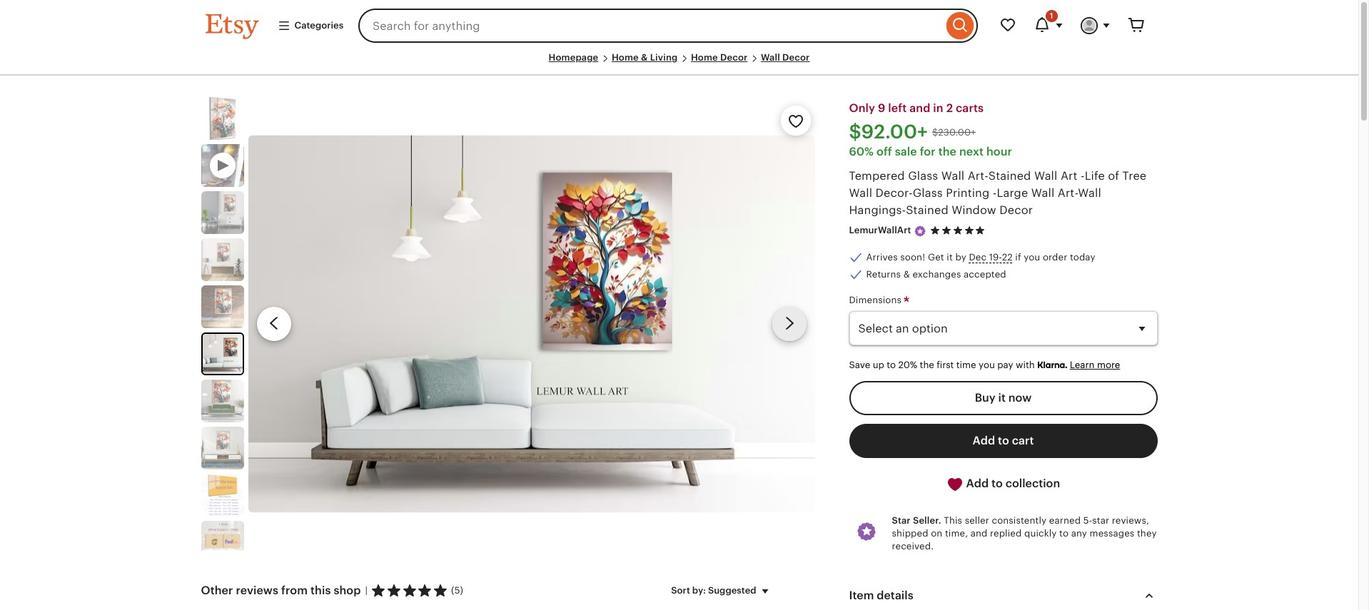 Task type: describe. For each thing, give the bounding box(es) containing it.
seller.
[[913, 515, 942, 526]]

sort by: suggested button
[[661, 577, 785, 607]]

sort
[[672, 586, 690, 597]]

living
[[650, 52, 678, 63]]

returns & exchanges accepted
[[867, 269, 1007, 280]]

22
[[1003, 252, 1013, 263]]

decor-
[[876, 187, 913, 199]]

$92.00+ $230.00+
[[850, 122, 976, 143]]

star
[[1093, 515, 1110, 526]]

only
[[850, 102, 876, 114]]

star_seller image
[[915, 225, 927, 238]]

to right up
[[887, 360, 896, 371]]

wall up printing
[[942, 170, 965, 182]]

klarna.
[[1038, 360, 1068, 371]]

by:
[[693, 586, 706, 597]]

arrives
[[867, 252, 898, 263]]

0 horizontal spatial tempered glass wall art-stained wall art life of tree wall image 5 image
[[202, 334, 242, 374]]

wall decor link
[[761, 52, 810, 63]]

it inside button
[[999, 392, 1006, 404]]

order
[[1043, 252, 1068, 263]]

0 horizontal spatial -
[[993, 187, 997, 199]]

wall down the life
[[1079, 187, 1102, 199]]

learn
[[1070, 360, 1095, 371]]

add to collection
[[964, 478, 1061, 490]]

save
[[850, 360, 871, 371]]

received.
[[892, 541, 934, 552]]

of
[[1109, 170, 1120, 182]]

buy it now button
[[850, 381, 1158, 416]]

0 vertical spatial stained
[[989, 170, 1032, 182]]

0 horizontal spatial it
[[947, 252, 953, 263]]

decor inside tempered glass wall art-stained wall art -life of tree wall decor-glass printing -large wall art-wall hangings-stained window decor
[[1000, 204, 1034, 217]]

quickly
[[1025, 528, 1057, 539]]

wall left art
[[1035, 170, 1058, 182]]

learn more button
[[1070, 360, 1121, 371]]

with
[[1016, 360, 1035, 371]]

suggested
[[708, 586, 757, 597]]

tempered glass wall art-stained wall art life of tree wall image 3 image
[[201, 239, 244, 282]]

1 vertical spatial glass
[[913, 187, 943, 199]]

add for add to collection
[[967, 478, 989, 490]]

this
[[311, 585, 331, 597]]

on
[[931, 528, 943, 539]]

life
[[1085, 170, 1106, 182]]

0 vertical spatial and
[[910, 102, 931, 114]]

$230.00+
[[933, 127, 976, 138]]

|
[[365, 586, 368, 597]]

other reviews from this shop |
[[201, 585, 368, 597]]

60%
[[850, 146, 874, 158]]

window
[[952, 204, 997, 217]]

item details
[[850, 590, 914, 602]]

messages
[[1090, 528, 1135, 539]]

1 horizontal spatial -
[[1081, 170, 1085, 182]]

decor for wall decor
[[783, 52, 810, 63]]

reviews
[[236, 585, 279, 597]]

home decor
[[691, 52, 748, 63]]

wall decor
[[761, 52, 810, 63]]

menu bar containing homepage
[[205, 51, 1154, 76]]

star
[[892, 515, 911, 526]]

star seller.
[[892, 515, 942, 526]]

tempered glass wall art-stained wall art life of tree wall image 9 image
[[201, 522, 244, 564]]

sort by: suggested
[[672, 586, 757, 597]]

60% off sale for the next hour
[[850, 146, 1013, 158]]

2
[[947, 102, 954, 114]]

consistently
[[992, 515, 1047, 526]]

wall right the large at the top of page
[[1032, 187, 1055, 199]]

1
[[1051, 11, 1054, 20]]

lemurwallart link
[[850, 225, 912, 236]]

by
[[956, 252, 967, 263]]

lemurwallart
[[850, 225, 912, 236]]

soon! get
[[901, 252, 945, 263]]

collection
[[1006, 478, 1061, 490]]

now
[[1009, 392, 1032, 404]]

5-
[[1084, 515, 1093, 526]]

categories button
[[267, 13, 354, 39]]

tempered glass wall art-stained wall art -life of tree wall decor-glass printing -large wall art-wall hangings-stained window decor
[[850, 170, 1147, 217]]

buy it now
[[975, 392, 1032, 404]]

tempered glass wall art-stained wall art life of tree wall image 4 image
[[201, 286, 244, 329]]

tempered glass wall art-stained wall art life of tree wall image 8 image
[[201, 474, 244, 517]]



Task type: vqa. For each thing, say whether or not it's contained in the screenshot.
birth month flower necklace, stainless steel real dried flower necklaces, gift for plant lady, birthday gift, gift for mom, christmas gift. image
no



Task type: locate. For each thing, give the bounding box(es) containing it.
the for for
[[939, 146, 957, 158]]

first
[[937, 360, 954, 371]]

it
[[947, 252, 953, 263], [999, 392, 1006, 404]]

tempered
[[850, 170, 905, 182]]

art- down art
[[1058, 187, 1079, 199]]

and
[[910, 102, 931, 114], [971, 528, 988, 539]]

decor
[[721, 52, 748, 63], [783, 52, 810, 63], [1000, 204, 1034, 217]]

to left cart
[[999, 435, 1010, 447]]

glass up 'star_seller' image
[[913, 187, 943, 199]]

for
[[920, 146, 936, 158]]

add for add to cart
[[973, 435, 996, 447]]

tempered glass wall art-stained wall art life of tree wall image 7 image
[[201, 427, 244, 470]]

up
[[873, 360, 885, 371]]

& inside menu bar
[[641, 52, 648, 63]]

if
[[1016, 252, 1022, 263]]

the
[[939, 146, 957, 158], [920, 360, 935, 371]]

time,
[[946, 528, 969, 539]]

and left in
[[910, 102, 931, 114]]

it right buy
[[999, 392, 1006, 404]]

0 vertical spatial art-
[[968, 170, 989, 182]]

1 vertical spatial add
[[967, 478, 989, 490]]

(5)
[[451, 585, 464, 596]]

buy
[[975, 392, 996, 404]]

0 horizontal spatial the
[[920, 360, 935, 371]]

and down the seller
[[971, 528, 988, 539]]

1 vertical spatial and
[[971, 528, 988, 539]]

9
[[878, 102, 886, 114]]

dimensions
[[850, 295, 905, 306]]

&
[[641, 52, 648, 63], [904, 269, 911, 280]]

1 horizontal spatial stained
[[989, 170, 1032, 182]]

decor for home decor
[[721, 52, 748, 63]]

homepage
[[549, 52, 599, 63]]

& for returns
[[904, 269, 911, 280]]

next
[[960, 146, 984, 158]]

art
[[1061, 170, 1078, 182]]

printing
[[947, 187, 990, 199]]

hour
[[987, 146, 1013, 158]]

home & living link
[[612, 52, 678, 63]]

shipped
[[892, 528, 929, 539]]

stained up 'star_seller' image
[[906, 204, 949, 217]]

this seller consistently earned 5-star reviews, shipped on time, and replied quickly to any messages they received.
[[892, 515, 1158, 552]]

glass
[[909, 170, 939, 182], [913, 187, 943, 199]]

left
[[889, 102, 907, 114]]

wall right home decor
[[761, 52, 781, 63]]

it left 'by'
[[947, 252, 953, 263]]

1 vertical spatial &
[[904, 269, 911, 280]]

exchanges
[[913, 269, 962, 280]]

1 horizontal spatial the
[[939, 146, 957, 158]]

carts
[[956, 102, 984, 114]]

large
[[997, 187, 1029, 199]]

1 vertical spatial art-
[[1058, 187, 1079, 199]]

wall
[[761, 52, 781, 63], [942, 170, 965, 182], [1035, 170, 1058, 182], [850, 187, 873, 199], [1032, 187, 1055, 199], [1079, 187, 1102, 199]]

- up window
[[993, 187, 997, 199]]

tempered glass wall art-stained wall art life of tree wall image 2 image
[[201, 192, 244, 234]]

1 horizontal spatial you
[[1024, 252, 1041, 263]]

2 horizontal spatial decor
[[1000, 204, 1034, 217]]

0 horizontal spatial art-
[[968, 170, 989, 182]]

to
[[887, 360, 896, 371], [999, 435, 1010, 447], [992, 478, 1003, 490], [1060, 528, 1069, 539]]

1 horizontal spatial &
[[904, 269, 911, 280]]

save up to 20% the first time you pay with klarna. learn more
[[850, 360, 1121, 371]]

home for home decor
[[691, 52, 718, 63]]

menu bar
[[205, 51, 1154, 76]]

sale
[[895, 146, 918, 158]]

the left the first
[[920, 360, 935, 371]]

categories
[[295, 20, 344, 31]]

cart
[[1013, 435, 1034, 447]]

1 vertical spatial it
[[999, 392, 1006, 404]]

& for home
[[641, 52, 648, 63]]

from
[[281, 585, 308, 597]]

0 vertical spatial -
[[1081, 170, 1085, 182]]

you
[[1024, 252, 1041, 263], [979, 360, 995, 371]]

0 vertical spatial the
[[939, 146, 957, 158]]

add left cart
[[973, 435, 996, 447]]

1 vertical spatial the
[[920, 360, 935, 371]]

0 horizontal spatial stained
[[906, 204, 949, 217]]

tempered glass wall art-stained wall art life of tree wall image 6 image
[[201, 380, 244, 423]]

0 vertical spatial you
[[1024, 252, 1041, 263]]

item details button
[[837, 579, 1171, 611]]

1 horizontal spatial and
[[971, 528, 988, 539]]

0 horizontal spatial you
[[979, 360, 995, 371]]

add up the seller
[[967, 478, 989, 490]]

accepted
[[964, 269, 1007, 280]]

& right returns
[[904, 269, 911, 280]]

1 horizontal spatial home
[[691, 52, 718, 63]]

earned
[[1050, 515, 1081, 526]]

home decor link
[[691, 52, 748, 63]]

none search field inside categories banner
[[359, 9, 978, 43]]

tempered glass wall art-stained wall art life of tree wall image 1 image
[[201, 97, 244, 140]]

pay
[[998, 360, 1014, 371]]

1 horizontal spatial art-
[[1058, 187, 1079, 199]]

art- up printing
[[968, 170, 989, 182]]

the right for
[[939, 146, 957, 158]]

homepage link
[[549, 52, 599, 63]]

1 horizontal spatial it
[[999, 392, 1006, 404]]

the for 20%
[[920, 360, 935, 371]]

in
[[934, 102, 944, 114]]

0 vertical spatial glass
[[909, 170, 939, 182]]

add
[[973, 435, 996, 447], [967, 478, 989, 490]]

tempered glass wall art-stained wall art life of tree wall image 5 image
[[248, 135, 815, 513], [202, 334, 242, 374]]

wall inside menu bar
[[761, 52, 781, 63]]

only 9 left and in 2 carts
[[850, 102, 984, 114]]

0 vertical spatial add
[[973, 435, 996, 447]]

1 home from the left
[[612, 52, 639, 63]]

to left collection
[[992, 478, 1003, 490]]

home
[[612, 52, 639, 63], [691, 52, 718, 63]]

1 vertical spatial you
[[979, 360, 995, 371]]

1 horizontal spatial decor
[[783, 52, 810, 63]]

today
[[1071, 252, 1096, 263]]

tree
[[1123, 170, 1147, 182]]

off
[[877, 146, 893, 158]]

1 button
[[1025, 9, 1072, 43]]

this
[[944, 515, 963, 526]]

home for home & living
[[612, 52, 639, 63]]

more
[[1098, 360, 1121, 371]]

arrives soon! get it by dec 19-22 if you order today
[[867, 252, 1096, 263]]

None search field
[[359, 9, 978, 43]]

add to cart
[[973, 435, 1034, 447]]

time
[[957, 360, 977, 371]]

stained
[[989, 170, 1032, 182], [906, 204, 949, 217]]

add to collection button
[[850, 467, 1158, 502]]

2 home from the left
[[691, 52, 718, 63]]

Search for anything text field
[[359, 9, 943, 43]]

0 horizontal spatial home
[[612, 52, 639, 63]]

0 horizontal spatial and
[[910, 102, 931, 114]]

seller
[[965, 515, 990, 526]]

1 vertical spatial stained
[[906, 204, 949, 217]]

returns
[[867, 269, 901, 280]]

other
[[201, 585, 233, 597]]

home left living at top left
[[612, 52, 639, 63]]

stained up the large at the top of page
[[989, 170, 1032, 182]]

0 horizontal spatial &
[[641, 52, 648, 63]]

1 vertical spatial -
[[993, 187, 997, 199]]

glass down for
[[909, 170, 939, 182]]

& left living at top left
[[641, 52, 648, 63]]

wall down tempered
[[850, 187, 873, 199]]

to down "earned" at the right of page
[[1060, 528, 1069, 539]]

they
[[1138, 528, 1158, 539]]

item
[[850, 590, 875, 602]]

- right art
[[1081, 170, 1085, 182]]

details
[[877, 590, 914, 602]]

to inside this seller consistently earned 5-star reviews, shipped on time, and replied quickly to any messages they received.
[[1060, 528, 1069, 539]]

0 vertical spatial it
[[947, 252, 953, 263]]

0 vertical spatial &
[[641, 52, 648, 63]]

0 horizontal spatial decor
[[721, 52, 748, 63]]

home & living
[[612, 52, 678, 63]]

dec
[[970, 252, 987, 263]]

you right "if"
[[1024, 252, 1041, 263]]

20%
[[899, 360, 918, 371]]

any
[[1072, 528, 1088, 539]]

home right living at top left
[[691, 52, 718, 63]]

categories banner
[[180, 0, 1180, 51]]

1 horizontal spatial tempered glass wall art-stained wall art life of tree wall image 5 image
[[248, 135, 815, 513]]

you left pay
[[979, 360, 995, 371]]

reviews,
[[1113, 515, 1150, 526]]

and inside this seller consistently earned 5-star reviews, shipped on time, and replied quickly to any messages they received.
[[971, 528, 988, 539]]



